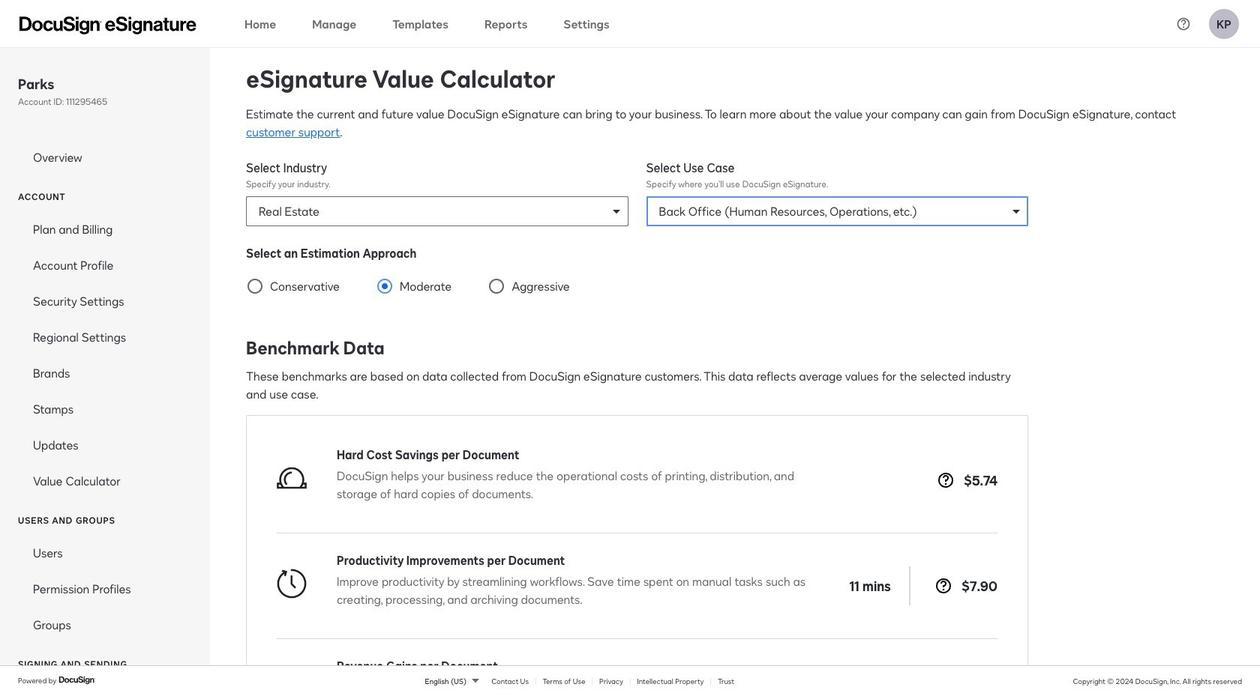 Task type: locate. For each thing, give the bounding box(es) containing it.
users and groups element
[[0, 536, 210, 644]]

docusign admin image
[[20, 16, 197, 34]]

docusign image
[[59, 675, 96, 687]]



Task type: vqa. For each thing, say whether or not it's contained in the screenshot.
The Search text field
no



Task type: describe. For each thing, give the bounding box(es) containing it.
account element
[[0, 212, 210, 500]]

productivity improvements per document image
[[277, 569, 307, 599]]

hard cost savings per document image
[[277, 464, 307, 494]]



